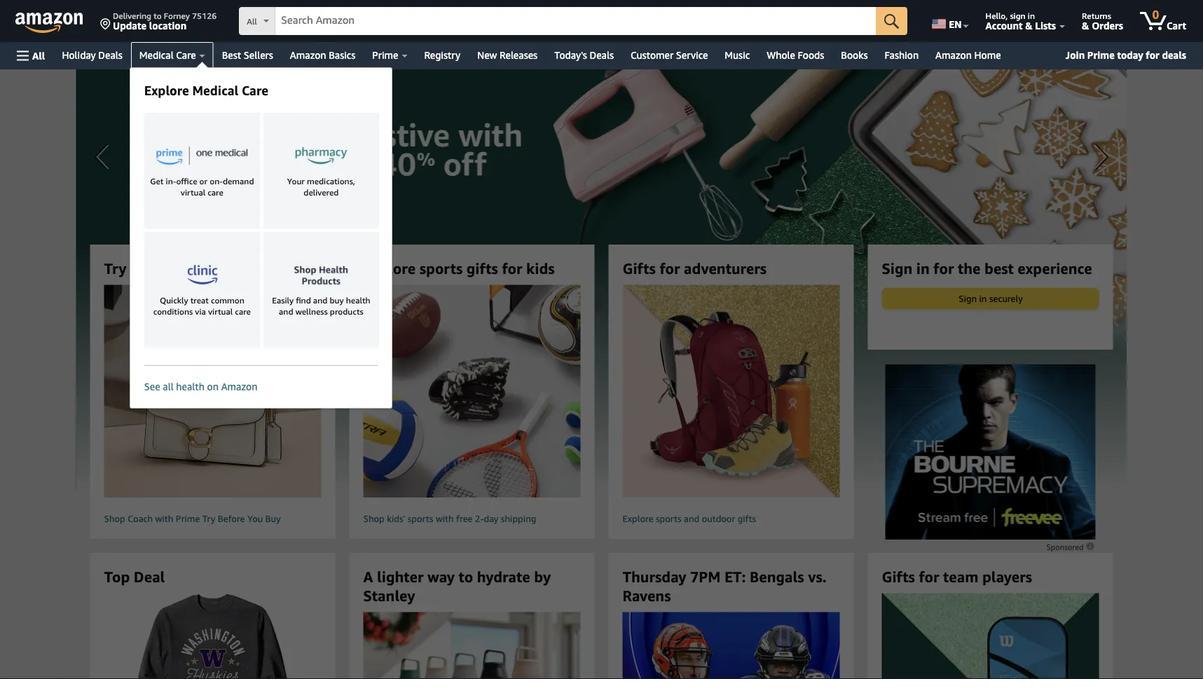 Task type: vqa. For each thing, say whether or not it's contained in the screenshot.
Beauty & Personal Care link
no



Task type: describe. For each thing, give the bounding box(es) containing it.
for left team
[[919, 568, 940, 585]]

et:
[[725, 568, 746, 585]]

to inside a lighter way to hydrate by stanley
[[459, 568, 473, 585]]

0 horizontal spatial health
[[176, 381, 205, 393]]

easily find and buy health and wellness products
[[272, 295, 370, 317]]

buy
[[330, 295, 344, 305]]

en link
[[924, 4, 975, 39]]

outdoor
[[702, 514, 736, 524]]

new releases
[[478, 49, 538, 61]]

in for sign in for the best experience
[[917, 259, 930, 277]]

holiday deals link
[[54, 46, 131, 65]]

deals
[[1163, 49, 1187, 61]]

1 vertical spatial care
[[242, 83, 268, 98]]

account & lists
[[986, 20, 1056, 31]]

sponsored link
[[1047, 540, 1096, 554]]

0 horizontal spatial free
[[266, 259, 293, 277]]

sports for explore sports gifts for kids
[[420, 259, 463, 277]]

get
[[150, 176, 164, 186]]

75126
[[192, 11, 217, 20]]

easily
[[272, 295, 294, 305]]

sign in securely link
[[883, 288, 1099, 309]]

1 with from the left
[[155, 514, 173, 524]]

sellers
[[244, 49, 273, 61]]

health products image
[[276, 262, 367, 288]]

best sellers link
[[214, 46, 282, 65]]

deals for today's deals
[[590, 49, 614, 61]]

delivering to forney 75126 update location
[[113, 11, 217, 31]]

a lighter way to hydrate by stanley
[[363, 568, 551, 604]]

thursday
[[623, 568, 687, 585]]

in inside navigation navigation
[[1028, 11, 1035, 20]]

you
[[247, 514, 263, 524]]

gifts for adventurers
[[623, 259, 767, 277]]

0 vertical spatial gifts
[[467, 259, 498, 277]]

shop coach with prime try before you buy
[[104, 514, 281, 524]]

on inside navigation
[[207, 381, 219, 393]]

kids
[[526, 259, 555, 277]]

before
[[218, 514, 245, 524]]

customer service link
[[622, 46, 717, 65]]

prime link
[[364, 46, 416, 65]]

quickly treat common conditions via virtual care
[[153, 295, 251, 317]]

try on coach styles for free image
[[80, 285, 345, 498]]

join prime today for deals
[[1066, 49, 1187, 61]]

orders
[[1092, 20, 1124, 31]]

best
[[222, 49, 241, 61]]

0
[[1153, 8, 1160, 21]]

amazon basics link
[[282, 46, 364, 65]]

see all health on amazon link
[[144, 381, 258, 393]]

books
[[841, 49, 868, 61]]

0 horizontal spatial and
[[279, 307, 293, 317]]

holiday
[[62, 49, 96, 61]]

whole foods link
[[759, 46, 833, 65]]

try inside shop coach with prime try before you buy link
[[202, 514, 215, 524]]

registry
[[424, 49, 461, 61]]

top deal
[[104, 568, 165, 585]]

by
[[534, 568, 551, 585]]

0 horizontal spatial care
[[176, 49, 196, 61]]

2-
[[475, 514, 484, 524]]

lists
[[1036, 20, 1056, 31]]

all button
[[11, 42, 51, 69]]

explore for explore medical care
[[144, 83, 189, 98]]

sign in for the best experience
[[882, 259, 1093, 277]]

today's deals link
[[546, 46, 622, 65]]

2 with from the left
[[436, 514, 454, 524]]

deals for holiday deals
[[98, 49, 123, 61]]

music
[[725, 49, 750, 61]]

way
[[428, 568, 455, 585]]

all
[[163, 381, 174, 393]]

stanley
[[363, 587, 415, 604]]

gifts for adventurers image
[[599, 285, 864, 498]]

0 horizontal spatial prime
[[176, 514, 200, 524]]

gifts for gifts for adventurers
[[623, 259, 656, 277]]

1 horizontal spatial prime
[[372, 49, 398, 61]]

join
[[1066, 49, 1085, 61]]

your
[[287, 176, 305, 186]]

medications,
[[307, 176, 355, 186]]

explore sports and outdoor gifts
[[623, 514, 756, 524]]

top
[[104, 568, 130, 585]]

buy
[[265, 514, 281, 524]]

gifts for gifts for team players
[[882, 568, 915, 585]]

customer service
[[631, 49, 708, 61]]

sign for sign in for the best experience
[[882, 259, 913, 277]]

styles
[[198, 259, 238, 277]]

amazon for amazon home
[[936, 49, 972, 61]]

lighter
[[377, 568, 424, 585]]

1 vertical spatial gifts
[[738, 514, 756, 524]]

or
[[200, 176, 208, 186]]

forney
[[164, 11, 190, 20]]

team
[[944, 568, 979, 585]]

demand
[[223, 176, 254, 186]]

best sellers
[[222, 49, 273, 61]]

college apparel from merch on demand image
[[136, 593, 289, 679]]

new releases link
[[469, 46, 546, 65]]

sign in securely
[[959, 293, 1023, 304]]

for inside navigation navigation
[[1146, 49, 1160, 61]]

0 horizontal spatial amazon
[[221, 381, 258, 393]]

sign for sign in securely
[[959, 293, 977, 304]]

delivering
[[113, 11, 151, 20]]

for right styles
[[241, 259, 262, 277]]

whole
[[767, 49, 796, 61]]

0 horizontal spatial on
[[130, 259, 148, 277]]

free inside shop kids' sports with free 2-day shipping link
[[456, 514, 473, 524]]

the
[[958, 259, 981, 277]]

one medical image
[[157, 143, 248, 169]]

for left adventurers
[[660, 259, 680, 277]]

0 vertical spatial coach
[[152, 259, 194, 277]]

basics
[[329, 49, 356, 61]]

sports for explore sports and outdoor gifts
[[656, 514, 682, 524]]

ravens
[[623, 587, 671, 604]]

2 horizontal spatial prime
[[1088, 49, 1115, 61]]

find
[[296, 295, 311, 305]]

home
[[975, 49, 1001, 61]]

All search field
[[239, 7, 908, 36]]

shop kids' sports with free 2-day shipping
[[363, 514, 536, 524]]

all inside search box
[[247, 16, 257, 26]]

holiday deals
[[62, 49, 123, 61]]

7pm
[[690, 568, 721, 585]]



Task type: locate. For each thing, give the bounding box(es) containing it.
all up the best sellers
[[247, 16, 257, 26]]

music link
[[717, 46, 759, 65]]

0 horizontal spatial virtual
[[181, 188, 205, 197]]

best
[[985, 259, 1014, 277]]

1 horizontal spatial health
[[346, 295, 370, 305]]

today
[[1118, 49, 1144, 61]]

amazon clinic image
[[157, 262, 248, 288]]

delivered
[[304, 188, 339, 197]]

0 vertical spatial care
[[208, 188, 223, 197]]

explore up thursday
[[623, 514, 654, 524]]

amazon pharmacy image
[[276, 143, 367, 169]]

0 vertical spatial medical
[[139, 49, 174, 61]]

1 horizontal spatial explore
[[363, 259, 416, 277]]

to left the 'forney'
[[154, 11, 162, 20]]

common
[[211, 295, 245, 305]]

0 vertical spatial and
[[313, 295, 328, 305]]

all inside button
[[32, 50, 45, 61]]

update
[[113, 20, 147, 31]]

1 vertical spatial try
[[202, 514, 215, 524]]

0 horizontal spatial gifts
[[623, 259, 656, 277]]

deals right holiday
[[98, 49, 123, 61]]

with
[[155, 514, 173, 524], [436, 514, 454, 524]]

for left the
[[934, 259, 954, 277]]

on left the amazon clinic image
[[130, 259, 148, 277]]

1 shop from the left
[[104, 514, 125, 524]]

care down common
[[235, 307, 251, 317]]

health inside easily find and buy health and wellness products
[[346, 295, 370, 305]]

None submit
[[876, 7, 908, 35]]

1 horizontal spatial with
[[436, 514, 454, 524]]

shop kids' sports with free 2-day shipping link
[[339, 285, 605, 529]]

in right sign
[[1028, 11, 1035, 20]]

1 vertical spatial care
[[235, 307, 251, 317]]

care down location
[[176, 49, 196, 61]]

1 vertical spatial all
[[32, 50, 45, 61]]

amazon
[[290, 49, 326, 61], [936, 49, 972, 61], [221, 381, 258, 393]]

join prime today for deals link
[[1060, 46, 1192, 64]]

care down 'sellers'
[[242, 83, 268, 98]]

hello,
[[986, 11, 1008, 20]]

up to 20% off essentials from amazon brands image
[[76, 69, 1128, 490]]

& for returns
[[1082, 20, 1090, 31]]

1 & from the left
[[1026, 20, 1033, 31]]

new
[[478, 49, 497, 61]]

1 horizontal spatial shop
[[363, 514, 385, 524]]

hello, sign in
[[986, 11, 1035, 20]]

0 horizontal spatial sign
[[882, 259, 913, 277]]

explore
[[144, 83, 189, 98], [363, 259, 416, 277], [623, 514, 654, 524]]

with left 2-
[[436, 514, 454, 524]]

0 horizontal spatial to
[[154, 11, 162, 20]]

1 vertical spatial health
[[176, 381, 205, 393]]

amazon inside "amazon home" link
[[936, 49, 972, 61]]

sign inside sign in securely link
[[959, 293, 977, 304]]

cart
[[1167, 20, 1187, 31]]

and up wellness
[[313, 295, 328, 305]]

explore down medical care link
[[144, 83, 189, 98]]

1 vertical spatial virtual
[[208, 307, 233, 317]]

health
[[346, 295, 370, 305], [176, 381, 205, 393]]

books link
[[833, 46, 877, 65]]

returns
[[1082, 11, 1112, 20]]

prime right basics in the left of the page
[[372, 49, 398, 61]]

medical care
[[139, 49, 196, 61]]

sports
[[420, 259, 463, 277], [408, 514, 433, 524], [656, 514, 682, 524]]

see
[[144, 381, 160, 393]]

service
[[676, 49, 708, 61]]

treat
[[190, 295, 209, 305]]

virtual inside quickly treat common conditions via virtual care
[[208, 307, 233, 317]]

1 horizontal spatial gifts
[[882, 568, 915, 585]]

& inside returns & orders
[[1082, 20, 1090, 31]]

1 vertical spatial on
[[207, 381, 219, 393]]

virtual
[[181, 188, 205, 197], [208, 307, 233, 317]]

wellness
[[296, 307, 328, 317]]

and for explore
[[684, 514, 700, 524]]

gifts for team players
[[882, 568, 1033, 585]]

in left the
[[917, 259, 930, 277]]

2 vertical spatial in
[[980, 293, 987, 304]]

your medications, delivered
[[287, 176, 355, 197]]

in
[[1028, 11, 1035, 20], [917, 259, 930, 277], [980, 293, 987, 304]]

prime right join
[[1088, 49, 1115, 61]]

main content
[[0, 69, 1204, 679]]

a
[[363, 568, 373, 585]]

1 vertical spatial medical
[[192, 83, 239, 98]]

1 deals from the left
[[98, 49, 123, 61]]

Search Amazon text field
[[276, 8, 876, 34]]

0 vertical spatial explore
[[144, 83, 189, 98]]

shop for explore
[[363, 514, 385, 524]]

for
[[1146, 49, 1160, 61], [241, 259, 262, 277], [502, 259, 523, 277], [660, 259, 680, 277], [934, 259, 954, 277], [919, 568, 940, 585]]

1 vertical spatial coach
[[128, 514, 153, 524]]

medical inside medical care link
[[139, 49, 174, 61]]

deals
[[98, 49, 123, 61], [590, 49, 614, 61]]

and left outdoor at the right bottom
[[684, 514, 700, 524]]

1 horizontal spatial on
[[207, 381, 219, 393]]

explore for explore sports gifts for kids
[[363, 259, 416, 277]]

medical down location
[[139, 49, 174, 61]]

2 horizontal spatial amazon
[[936, 49, 972, 61]]

2 horizontal spatial and
[[684, 514, 700, 524]]

in for sign in securely
[[980, 293, 987, 304]]

adventurers
[[684, 259, 767, 277]]

whole foods
[[767, 49, 825, 61]]

on right all
[[207, 381, 219, 393]]

0 horizontal spatial with
[[155, 514, 173, 524]]

virtual down office
[[181, 188, 205, 197]]

1 horizontal spatial to
[[459, 568, 473, 585]]

to
[[154, 11, 162, 20], [459, 568, 473, 585]]

0 vertical spatial to
[[154, 11, 162, 20]]

with up the deal
[[155, 514, 173, 524]]

0 vertical spatial free
[[266, 259, 293, 277]]

1 horizontal spatial sign
[[959, 293, 977, 304]]

fashion link
[[877, 46, 927, 65]]

main content containing try on coach styles for free
[[0, 69, 1204, 679]]

prime left "before" in the left bottom of the page
[[176, 514, 200, 524]]

returns & orders
[[1082, 11, 1124, 31]]

0 horizontal spatial gifts
[[467, 259, 498, 277]]

gifts right outdoor at the right bottom
[[738, 514, 756, 524]]

1 horizontal spatial medical
[[192, 83, 239, 98]]

0 horizontal spatial explore
[[144, 83, 189, 98]]

see all health on amazon
[[144, 381, 258, 393]]

1 horizontal spatial gifts
[[738, 514, 756, 524]]

0 horizontal spatial &
[[1026, 20, 1033, 31]]

sponsored
[[1047, 543, 1086, 552]]

sponsored ad element
[[886, 365, 1096, 540]]

amazon inside amazon basics link
[[290, 49, 326, 61]]

vs.
[[808, 568, 827, 585]]

products
[[330, 307, 364, 317]]

on-
[[210, 176, 223, 186]]

and down easily
[[279, 307, 293, 317]]

gifts
[[467, 259, 498, 277], [738, 514, 756, 524]]

amazon basics
[[290, 49, 356, 61]]

1 horizontal spatial care
[[235, 307, 251, 317]]

0 horizontal spatial in
[[917, 259, 930, 277]]

2 deals from the left
[[590, 49, 614, 61]]

care inside get in-office or on-demand virtual care
[[208, 188, 223, 197]]

1 vertical spatial and
[[279, 307, 293, 317]]

to inside delivering to forney 75126 update location
[[154, 11, 162, 20]]

0 vertical spatial virtual
[[181, 188, 205, 197]]

location
[[149, 20, 187, 31]]

& left lists
[[1026, 20, 1033, 31]]

2 & from the left
[[1082, 20, 1090, 31]]

2 vertical spatial explore
[[623, 514, 654, 524]]

amazon home link
[[927, 46, 1010, 65]]

for left kids
[[502, 259, 523, 277]]

amazon home
[[936, 49, 1001, 61]]

1 vertical spatial explore
[[363, 259, 416, 277]]

virtual down common
[[208, 307, 233, 317]]

shop up top at the left
[[104, 514, 125, 524]]

0 vertical spatial in
[[1028, 11, 1035, 20]]

and inside main content
[[684, 514, 700, 524]]

1 vertical spatial free
[[456, 514, 473, 524]]

explore sports and outdoor gifts link
[[599, 285, 864, 529]]

0 horizontal spatial care
[[208, 188, 223, 197]]

en
[[949, 18, 962, 30]]

care down on-
[[208, 188, 223, 197]]

1 vertical spatial to
[[459, 568, 473, 585]]

0 horizontal spatial deals
[[98, 49, 123, 61]]

1 vertical spatial sign
[[959, 293, 977, 304]]

deals right today's
[[590, 49, 614, 61]]

0 vertical spatial on
[[130, 259, 148, 277]]

and for easily
[[313, 295, 328, 305]]

1 horizontal spatial all
[[247, 16, 257, 26]]

2 horizontal spatial explore
[[623, 514, 654, 524]]

free up easily
[[266, 259, 293, 277]]

gifts left kids
[[467, 259, 498, 277]]

& left orders
[[1082, 20, 1090, 31]]

1 horizontal spatial virtual
[[208, 307, 233, 317]]

0 horizontal spatial try
[[104, 259, 127, 277]]

care
[[208, 188, 223, 197], [235, 307, 251, 317]]

1 horizontal spatial and
[[313, 295, 328, 305]]

for left deals
[[1146, 49, 1160, 61]]

1 horizontal spatial in
[[980, 293, 987, 304]]

0 vertical spatial all
[[247, 16, 257, 26]]

to right way
[[459, 568, 473, 585]]

in inside sign in securely link
[[980, 293, 987, 304]]

coach up quickly
[[152, 259, 194, 277]]

leave feedback on sponsored ad element
[[1047, 543, 1096, 552]]

deals inside "link"
[[590, 49, 614, 61]]

kids'
[[387, 514, 405, 524]]

gifts
[[623, 259, 656, 277], [882, 568, 915, 585]]

none submit inside all search box
[[876, 7, 908, 35]]

explore sports gifts for kids image
[[339, 285, 605, 498]]

2 shop from the left
[[363, 514, 385, 524]]

0 vertical spatial gifts
[[623, 259, 656, 277]]

2 vertical spatial and
[[684, 514, 700, 524]]

virtual inside get in-office or on-demand virtual care
[[181, 188, 205, 197]]

0 vertical spatial try
[[104, 259, 127, 277]]

shop for try
[[104, 514, 125, 524]]

1 horizontal spatial try
[[202, 514, 215, 524]]

prime
[[1088, 49, 1115, 61], [372, 49, 398, 61], [176, 514, 200, 524]]

amazon image
[[15, 13, 83, 34]]

2 horizontal spatial in
[[1028, 11, 1035, 20]]

all down amazon image
[[32, 50, 45, 61]]

1 horizontal spatial care
[[242, 83, 268, 98]]

customer
[[631, 49, 674, 61]]

care
[[176, 49, 196, 61], [242, 83, 268, 98]]

1 vertical spatial in
[[917, 259, 930, 277]]

thursday 7pm et: bengals vs. ravens
[[623, 568, 827, 604]]

1 horizontal spatial deals
[[590, 49, 614, 61]]

0 horizontal spatial shop
[[104, 514, 125, 524]]

1 horizontal spatial free
[[456, 514, 473, 524]]

navigation navigation
[[0, 0, 1204, 415]]

0 horizontal spatial medical
[[139, 49, 174, 61]]

day
[[484, 514, 499, 524]]

shop left kids'
[[363, 514, 385, 524]]

health up products
[[346, 295, 370, 305]]

1 horizontal spatial &
[[1082, 20, 1090, 31]]

explore for explore sports and outdoor gifts
[[623, 514, 654, 524]]

in left securely
[[980, 293, 987, 304]]

health right all
[[176, 381, 205, 393]]

1 vertical spatial gifts
[[882, 568, 915, 585]]

get in-office or on-demand virtual care
[[150, 176, 254, 197]]

coach
[[152, 259, 194, 277], [128, 514, 153, 524]]

hydrate
[[477, 568, 530, 585]]

sign
[[882, 259, 913, 277], [959, 293, 977, 304]]

0 horizontal spatial all
[[32, 50, 45, 61]]

0 vertical spatial health
[[346, 295, 370, 305]]

amazon for amazon basics
[[290, 49, 326, 61]]

try on coach styles for free
[[104, 259, 293, 277]]

explore up products
[[363, 259, 416, 277]]

0 vertical spatial sign
[[882, 259, 913, 277]]

free left 2-
[[456, 514, 473, 524]]

explore medical care
[[144, 83, 268, 98]]

coach up top deal
[[128, 514, 153, 524]]

medical down best
[[192, 83, 239, 98]]

0 vertical spatial care
[[176, 49, 196, 61]]

& for account
[[1026, 20, 1033, 31]]

today's deals
[[555, 49, 614, 61]]

explore inside navigation navigation
[[144, 83, 189, 98]]

care inside quickly treat common conditions via virtual care
[[235, 307, 251, 317]]

bengals
[[750, 568, 805, 585]]

1 horizontal spatial amazon
[[290, 49, 326, 61]]



